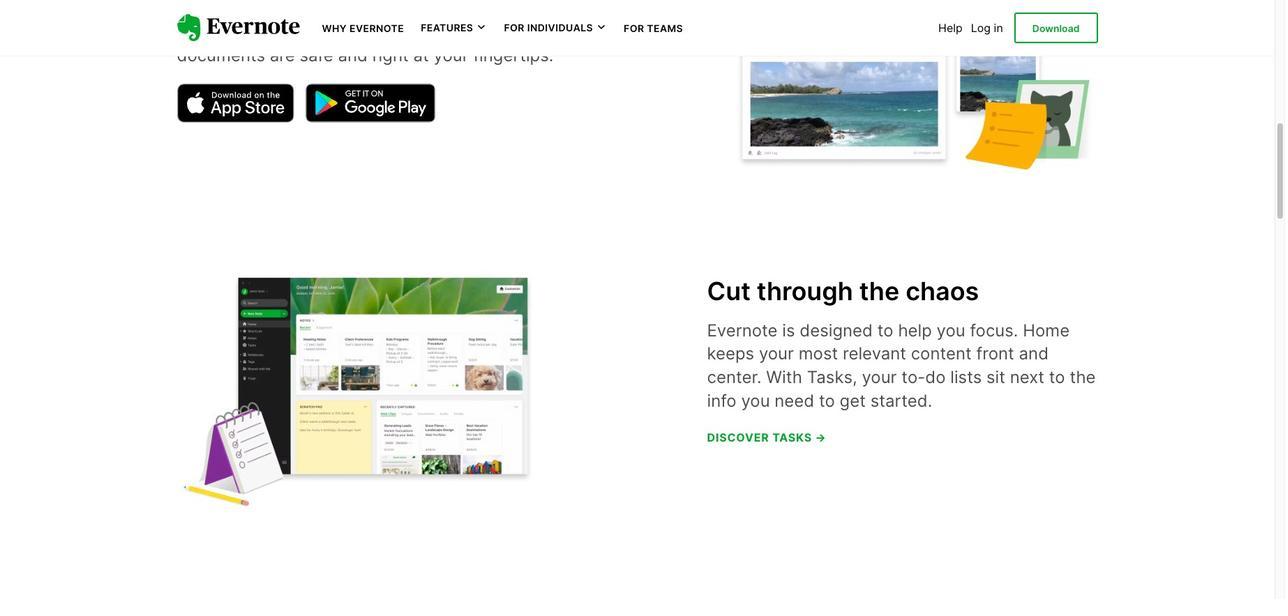 Task type: locate. For each thing, give the bounding box(es) containing it.
for inside for individuals 'button'
[[504, 22, 524, 34]]

0 vertical spatial evernote
[[350, 22, 404, 34]]

individuals
[[527, 22, 593, 34]]

with
[[766, 368, 802, 388]]

you down the center.
[[741, 391, 770, 411]]

keeps
[[707, 344, 754, 364]]

for for for teams
[[624, 22, 644, 34]]

to down tasks,
[[819, 391, 835, 411]]

why
[[322, 22, 347, 34]]

to
[[877, 321, 893, 341], [1049, 368, 1065, 388], [819, 391, 835, 411]]

0 horizontal spatial you
[[741, 391, 770, 411]]

relevant
[[843, 344, 906, 364]]

the right next
[[1070, 368, 1096, 388]]

for teams
[[624, 22, 683, 34]]

you up 'content'
[[937, 321, 965, 341]]

for for for individuals
[[504, 22, 524, 34]]

evernote up keeps
[[707, 321, 778, 341]]

0 horizontal spatial the
[[859, 276, 899, 307]]

the
[[859, 276, 899, 307], [1070, 368, 1096, 388]]

tasks,
[[807, 368, 857, 388]]

evernote inside evernote is designed to help you focus. home keeps your most relevant content front and center. with tasks, your to-do lists sit next to the info you need to get started.
[[707, 321, 778, 341]]

calendar integration of evernote image
[[177, 268, 540, 510]]

get
[[840, 391, 866, 411]]

help
[[938, 21, 963, 35]]

to right next
[[1049, 368, 1065, 388]]

for left teams on the right top of page
[[624, 22, 644, 34]]

is
[[782, 321, 795, 341]]

your
[[759, 344, 794, 364], [862, 368, 897, 388]]

for inside for teams "link"
[[624, 22, 644, 34]]

why evernote link
[[322, 21, 404, 35]]

and
[[1019, 344, 1049, 364]]

why evernote
[[322, 22, 404, 34]]

log in link
[[971, 21, 1003, 35]]

discover tasks →
[[707, 431, 826, 445]]

need
[[775, 391, 814, 411]]

1 horizontal spatial the
[[1070, 368, 1096, 388]]

0 horizontal spatial for
[[504, 22, 524, 34]]

0 vertical spatial the
[[859, 276, 899, 307]]

→
[[815, 431, 826, 445]]

0 horizontal spatial your
[[759, 344, 794, 364]]

for
[[504, 22, 524, 34], [624, 22, 644, 34]]

log in
[[971, 21, 1003, 35]]

for individuals button
[[504, 21, 607, 35]]

the up help
[[859, 276, 899, 307]]

your up the with
[[759, 344, 794, 364]]

2 vertical spatial to
[[819, 391, 835, 411]]

1 vertical spatial evernote
[[707, 321, 778, 341]]

you
[[937, 321, 965, 341], [741, 391, 770, 411]]

1 horizontal spatial evernote
[[707, 321, 778, 341]]

1 horizontal spatial your
[[862, 368, 897, 388]]

help link
[[938, 21, 963, 35]]

1 horizontal spatial for
[[624, 22, 644, 34]]

1 vertical spatial the
[[1070, 368, 1096, 388]]

cut
[[707, 276, 751, 307]]

focus.
[[970, 321, 1018, 341]]

evernote right the why
[[350, 22, 404, 34]]

for left individuals
[[504, 22, 524, 34]]

content
[[911, 344, 972, 364]]

to up the relevant at the bottom
[[877, 321, 893, 341]]

1 vertical spatial you
[[741, 391, 770, 411]]

log
[[971, 21, 991, 35]]

download
[[1032, 22, 1080, 34]]

1 horizontal spatial you
[[937, 321, 965, 341]]

discover tasks → link
[[707, 431, 826, 445]]

for individuals
[[504, 22, 593, 34]]

1 horizontal spatial to
[[877, 321, 893, 341]]

0 horizontal spatial to
[[819, 391, 835, 411]]

1 vertical spatial to
[[1049, 368, 1065, 388]]

help
[[898, 321, 932, 341]]

evernote
[[350, 22, 404, 34], [707, 321, 778, 341]]

your down the relevant at the bottom
[[862, 368, 897, 388]]

0 vertical spatial you
[[937, 321, 965, 341]]



Task type: vqa. For each thing, say whether or not it's contained in the screenshot.
tackle
no



Task type: describe. For each thing, give the bounding box(es) containing it.
started.
[[870, 391, 932, 411]]

designed
[[800, 321, 873, 341]]

next
[[1010, 368, 1044, 388]]

2 horizontal spatial to
[[1049, 368, 1065, 388]]

lists
[[950, 368, 982, 388]]

info
[[707, 391, 736, 411]]

0 vertical spatial to
[[877, 321, 893, 341]]

1 vertical spatial your
[[862, 368, 897, 388]]

do
[[925, 368, 946, 388]]

the inside evernote is designed to help you focus. home keeps your most relevant content front and center. with tasks, your to-do lists sit next to the info you need to get started.
[[1070, 368, 1096, 388]]

0 horizontal spatial evernote
[[350, 22, 404, 34]]

sit
[[986, 368, 1005, 388]]

features
[[421, 22, 473, 34]]

home
[[1023, 321, 1070, 341]]

evernote logo image
[[177, 14, 300, 42]]

in
[[994, 21, 1003, 35]]

for teams link
[[624, 21, 683, 35]]

chaos
[[906, 276, 979, 307]]

capture everything with evernote image
[[735, 0, 1098, 175]]

cut through the chaos
[[707, 276, 979, 307]]

through
[[757, 276, 853, 307]]

evernote is designed to help you focus. home keeps your most relevant content front and center. with tasks, your to-do lists sit next to the info you need to get started.
[[707, 321, 1096, 411]]

most
[[799, 344, 838, 364]]

tasks
[[772, 431, 812, 445]]

front
[[976, 344, 1014, 364]]

0 vertical spatial your
[[759, 344, 794, 364]]

download link
[[1014, 12, 1098, 43]]

teams
[[647, 22, 683, 34]]

features button
[[421, 21, 487, 35]]

center.
[[707, 368, 761, 388]]

discover
[[707, 431, 769, 445]]

to-
[[902, 368, 925, 388]]



